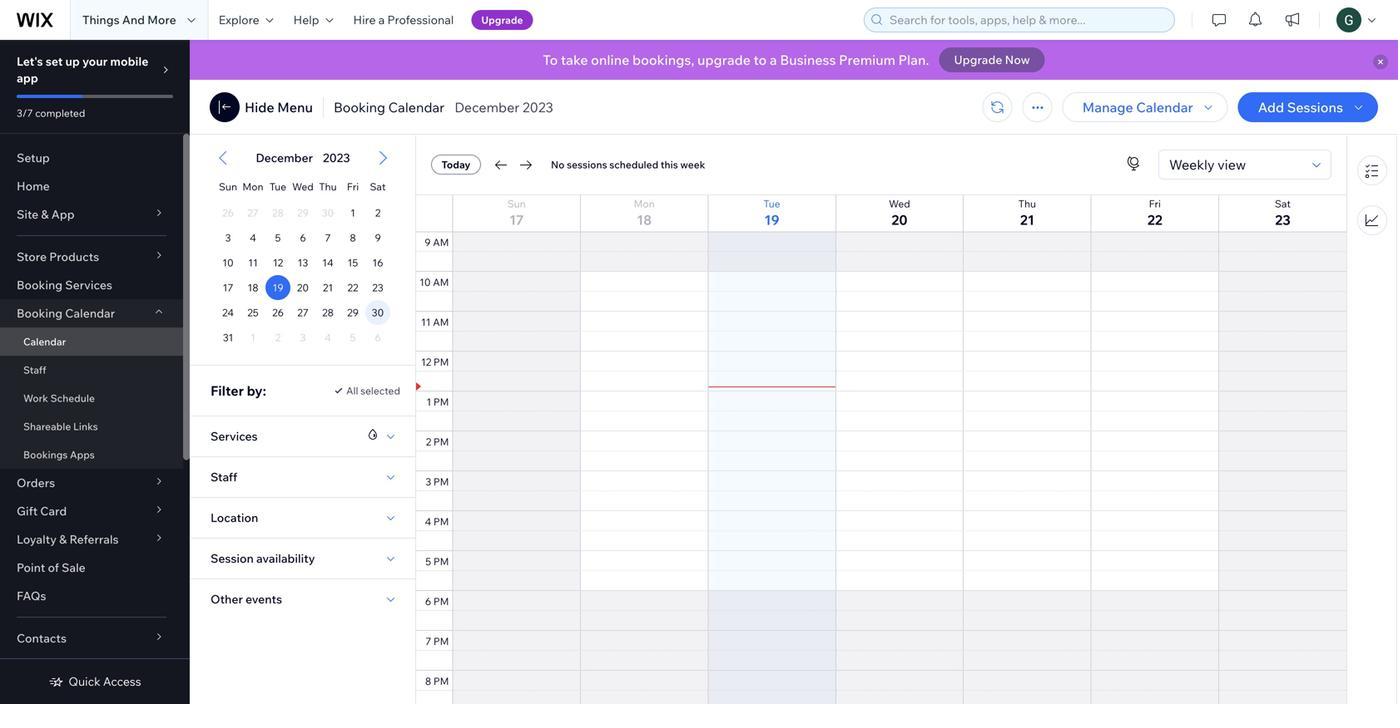 Task type: vqa. For each thing, say whether or not it's contained in the screenshot.
3/7
yes



Task type: describe. For each thing, give the bounding box(es) containing it.
availability
[[256, 552, 315, 566]]

loyalty
[[17, 533, 57, 547]]

site & app
[[17, 207, 75, 222]]

20 inside wed 20
[[892, 212, 908, 228]]

point of sale link
[[0, 554, 183, 583]]

bookings,
[[633, 52, 694, 68]]

9 for 9
[[375, 232, 381, 244]]

upgrade
[[697, 52, 751, 68]]

29
[[347, 307, 359, 319]]

store products button
[[0, 243, 183, 271]]

1 horizontal spatial booking calendar
[[334, 99, 445, 116]]

31
[[223, 332, 233, 344]]

location
[[211, 511, 258, 526]]

1 horizontal spatial 22
[[1148, 212, 1163, 228]]

1 horizontal spatial thu
[[1018, 198, 1036, 210]]

grid containing december
[[201, 136, 405, 365]]

access
[[103, 675, 141, 690]]

your
[[82, 54, 108, 69]]

booking for booking services link
[[17, 278, 63, 293]]

to take online bookings, upgrade to a business premium plan.
[[543, 52, 929, 68]]

app
[[17, 71, 38, 85]]

3/7 completed
[[17, 107, 85, 119]]

calendar down booking calendar dropdown button
[[23, 336, 66, 348]]

pm for 12 pm
[[434, 356, 449, 368]]

session
[[211, 552, 254, 566]]

december for december 2023
[[455, 99, 520, 116]]

things and more
[[82, 12, 176, 27]]

sat 23
[[1275, 198, 1291, 228]]

things
[[82, 12, 120, 27]]

sidebar element
[[0, 40, 190, 705]]

1 vertical spatial 18
[[248, 282, 258, 294]]

1 vertical spatial 22
[[347, 282, 358, 294]]

upgrade for upgrade now
[[954, 52, 1002, 67]]

0 vertical spatial 2023
[[523, 99, 553, 116]]

site & app button
[[0, 201, 183, 229]]

sale
[[62, 561, 86, 576]]

row containing 3
[[216, 226, 390, 251]]

3 for 3
[[225, 232, 231, 244]]

6 pm
[[425, 596, 449, 608]]

pm for 3 pm
[[434, 476, 449, 488]]

hide menu button
[[210, 92, 313, 122]]

of
[[48, 561, 59, 576]]

11 for 11 am
[[421, 316, 431, 329]]

sessions
[[567, 159, 607, 171]]

calendar inside button
[[1136, 99, 1193, 116]]

to
[[543, 52, 558, 68]]

sun for 17
[[507, 198, 526, 210]]

other events button
[[211, 590, 282, 610]]

manage
[[1083, 99, 1133, 116]]

sessions
[[1287, 99, 1343, 116]]

card
[[40, 504, 67, 519]]

home
[[17, 179, 50, 194]]

11 for 11
[[248, 257, 258, 269]]

4 pm
[[425, 516, 449, 528]]

pm for 6 pm
[[434, 596, 449, 608]]

add sessions button
[[1238, 92, 1378, 122]]

explore
[[219, 12, 259, 27]]

hire
[[353, 12, 376, 27]]

quick access
[[69, 675, 141, 690]]

0 horizontal spatial wed
[[292, 181, 314, 193]]

0 vertical spatial mon
[[243, 181, 263, 193]]

0 vertical spatial a
[[378, 12, 385, 27]]

other
[[211, 593, 243, 607]]

1 horizontal spatial wed
[[889, 198, 910, 210]]

home link
[[0, 172, 183, 201]]

upgrade now button
[[939, 47, 1045, 72]]

bookings apps link
[[0, 441, 183, 469]]

products
[[49, 250, 99, 264]]

mon 18
[[634, 198, 655, 228]]

hide
[[245, 99, 274, 116]]

1 vertical spatial 17
[[223, 282, 233, 294]]

15
[[348, 257, 358, 269]]

booking for booking calendar dropdown button
[[17, 306, 63, 321]]

point
[[17, 561, 45, 576]]

Search for tools, apps, help & more... field
[[885, 8, 1169, 32]]

am for 10 am
[[433, 276, 449, 289]]

calendar link
[[0, 328, 183, 356]]

1 pm
[[427, 396, 449, 408]]

5 for 5
[[275, 232, 281, 244]]

& for site
[[41, 207, 49, 222]]

loyalty & referrals
[[17, 533, 119, 547]]

schedule
[[50, 392, 95, 405]]

session availability button
[[211, 549, 315, 569]]

8 for 8
[[350, 232, 356, 244]]

take
[[561, 52, 588, 68]]

filter by:
[[211, 383, 266, 399]]

grid containing 17
[[416, 0, 1347, 705]]

6 for 6
[[300, 232, 306, 244]]

thu 21
[[1018, 198, 1036, 228]]

services inside the 'sidebar' element
[[65, 278, 112, 293]]

1 for 1
[[350, 207, 355, 219]]

21 inside the thu 21
[[1020, 212, 1034, 228]]

4 for 4 pm
[[425, 516, 431, 528]]

0 horizontal spatial 21
[[323, 282, 333, 294]]

sat for sat
[[370, 181, 386, 193]]

tue inside row
[[270, 181, 286, 193]]

professional
[[387, 12, 454, 27]]

23 inside sat 23
[[1275, 212, 1291, 228]]

a inside alert
[[770, 52, 777, 68]]

3/7
[[17, 107, 33, 119]]

2 for 2
[[375, 207, 381, 219]]

bookings
[[23, 449, 68, 461]]

let's set up your mobile app
[[17, 54, 148, 85]]

work schedule link
[[0, 385, 183, 413]]

row containing 24
[[216, 300, 390, 325]]

wed 20
[[889, 198, 910, 228]]

loyalty & referrals button
[[0, 526, 183, 554]]

8 for 8 pm
[[425, 676, 431, 688]]

staff link
[[0, 356, 183, 385]]

up
[[65, 54, 80, 69]]

9 am
[[425, 236, 449, 249]]

sun mon tue wed thu
[[219, 181, 337, 193]]

let's
[[17, 54, 43, 69]]

13
[[298, 257, 308, 269]]

events
[[246, 593, 282, 607]]

2 for 2 pm
[[426, 436, 431, 448]]

store
[[17, 250, 47, 264]]

pm for 7 pm
[[434, 636, 449, 648]]

0 horizontal spatial 23
[[372, 282, 383, 294]]

calendar inside dropdown button
[[65, 306, 115, 321]]

services button
[[211, 427, 258, 447]]

10 for 10 am
[[420, 276, 431, 289]]

12 pm
[[421, 356, 449, 368]]

8 pm
[[425, 676, 449, 688]]

0 horizontal spatial 20
[[297, 282, 309, 294]]

2 pm
[[426, 436, 449, 448]]

1 vertical spatial tue
[[764, 198, 780, 210]]

work
[[23, 392, 48, 405]]

faqs link
[[0, 583, 183, 611]]

sat for sat 23
[[1275, 198, 1291, 210]]

gift card button
[[0, 498, 183, 526]]

17 inside sun 17
[[509, 212, 524, 228]]

fri for fri
[[347, 181, 359, 193]]



Task type: locate. For each thing, give the bounding box(es) containing it.
menu
[[1347, 146, 1397, 246]]

&
[[41, 207, 49, 222], [59, 533, 67, 547]]

0 vertical spatial &
[[41, 207, 49, 222]]

21
[[1020, 212, 1034, 228], [323, 282, 333, 294]]

5 down 4 pm on the bottom of the page
[[426, 556, 431, 568]]

0 vertical spatial wed
[[292, 181, 314, 193]]

0 horizontal spatial staff
[[23, 364, 46, 377]]

1 vertical spatial mon
[[634, 198, 655, 210]]

more
[[147, 12, 176, 27]]

work schedule
[[23, 392, 95, 405]]

18 inside mon 18
[[637, 212, 652, 228]]

help
[[293, 12, 319, 27]]

1 up 15
[[350, 207, 355, 219]]

booking down booking services
[[17, 306, 63, 321]]

7 inside row
[[325, 232, 331, 244]]

11 down 10 am
[[421, 316, 431, 329]]

tue
[[270, 181, 286, 193], [764, 198, 780, 210]]

1 horizontal spatial 2
[[426, 436, 431, 448]]

referrals
[[70, 533, 119, 547]]

0 vertical spatial thu
[[319, 181, 337, 193]]

22
[[1148, 212, 1163, 228], [347, 282, 358, 294]]

12
[[273, 257, 283, 269], [421, 356, 431, 368]]

& right loyalty
[[59, 533, 67, 547]]

1 horizontal spatial 17
[[509, 212, 524, 228]]

staff
[[23, 364, 46, 377], [211, 470, 237, 485]]

1 horizontal spatial 19
[[764, 212, 779, 228]]

booking calendar button
[[0, 300, 183, 328]]

3 am from the top
[[433, 316, 449, 329]]

no sessions scheduled this week
[[551, 159, 705, 171]]

1 vertical spatial 10
[[420, 276, 431, 289]]

1 vertical spatial staff
[[211, 470, 237, 485]]

all
[[346, 385, 358, 397]]

0 horizontal spatial 1
[[350, 207, 355, 219]]

1 horizontal spatial grid
[[416, 0, 1347, 705]]

25
[[247, 307, 259, 319]]

0 horizontal spatial 8
[[350, 232, 356, 244]]

0 horizontal spatial 10
[[222, 257, 234, 269]]

0 vertical spatial 20
[[892, 212, 908, 228]]

add
[[1258, 99, 1284, 116]]

0 vertical spatial 6
[[300, 232, 306, 244]]

1 for 1 pm
[[427, 396, 431, 408]]

3 down sun mon tue wed thu
[[225, 232, 231, 244]]

am for 9 am
[[433, 236, 449, 249]]

pm down 7 pm
[[434, 676, 449, 688]]

online
[[591, 52, 630, 68]]

scheduled
[[609, 159, 658, 171]]

pm up 1 pm
[[434, 356, 449, 368]]

a right to
[[770, 52, 777, 68]]

december 2023
[[455, 99, 553, 116]]

set
[[46, 54, 63, 69]]

1 horizontal spatial mon
[[634, 198, 655, 210]]

help button
[[284, 0, 343, 40]]

1 horizontal spatial 7
[[425, 636, 431, 648]]

7 for 7
[[325, 232, 331, 244]]

0 vertical spatial 1
[[350, 207, 355, 219]]

row group containing 1
[[201, 201, 405, 365]]

upgrade button
[[471, 10, 533, 30]]

fri 22
[[1148, 198, 1163, 228]]

9 pm from the top
[[434, 676, 449, 688]]

row containing 10
[[216, 251, 390, 275]]

1 horizontal spatial 3
[[425, 476, 431, 488]]

links
[[73, 421, 98, 433]]

1 horizontal spatial 9
[[425, 236, 431, 249]]

upgrade inside upgrade now button
[[954, 52, 1002, 67]]

2 up "3 pm"
[[426, 436, 431, 448]]

2023
[[523, 99, 553, 116], [323, 151, 350, 165]]

12 for 12 pm
[[421, 356, 431, 368]]

pm down 1 pm
[[434, 436, 449, 448]]

pm up 5 pm
[[434, 516, 449, 528]]

10 up 11 am
[[420, 276, 431, 289]]

row containing sun
[[216, 171, 390, 201]]

pm up 8 pm
[[434, 636, 449, 648]]

3 pm from the top
[[434, 436, 449, 448]]

december up sun mon tue wed thu
[[256, 151, 313, 165]]

0 vertical spatial december
[[455, 99, 520, 116]]

1 horizontal spatial a
[[770, 52, 777, 68]]

12 left 13
[[273, 257, 283, 269]]

1 vertical spatial 21
[[323, 282, 333, 294]]

setup
[[17, 151, 50, 165]]

12 for 12
[[273, 257, 283, 269]]

0 horizontal spatial 4
[[250, 232, 256, 244]]

0 horizontal spatial 7
[[325, 232, 331, 244]]

calendar
[[388, 99, 445, 116], [1136, 99, 1193, 116], [65, 306, 115, 321], [23, 336, 66, 348]]

pm up 6 pm
[[434, 556, 449, 568]]

1 vertical spatial 11
[[421, 316, 431, 329]]

mon down hide
[[243, 181, 263, 193]]

mon
[[243, 181, 263, 193], [634, 198, 655, 210]]

pm for 5 pm
[[434, 556, 449, 568]]

6
[[300, 232, 306, 244], [425, 596, 431, 608]]

1 vertical spatial wed
[[889, 198, 910, 210]]

1 vertical spatial 20
[[297, 282, 309, 294]]

8 pm from the top
[[434, 636, 449, 648]]

fri for fri 22
[[1149, 198, 1161, 210]]

december inside alert
[[256, 151, 313, 165]]

and
[[122, 12, 145, 27]]

fri inside row
[[347, 181, 359, 193]]

quick
[[69, 675, 100, 690]]

2 pm from the top
[[434, 396, 449, 408]]

19 inside tue 19
[[764, 212, 779, 228]]

& right the site
[[41, 207, 49, 222]]

calendar down booking services link
[[65, 306, 115, 321]]

upgrade for upgrade
[[481, 14, 523, 26]]

pm for 4 pm
[[434, 516, 449, 528]]

5 for 5 pm
[[426, 556, 431, 568]]

other events
[[211, 593, 282, 607]]

orders button
[[0, 469, 183, 498]]

1
[[350, 207, 355, 219], [427, 396, 431, 408]]

7 pm
[[425, 636, 449, 648]]

point of sale
[[17, 561, 86, 576]]

4 for 4
[[250, 232, 256, 244]]

0 horizontal spatial mon
[[243, 181, 263, 193]]

24
[[222, 307, 234, 319]]

0 horizontal spatial 22
[[347, 282, 358, 294]]

9 up "16"
[[375, 232, 381, 244]]

to
[[754, 52, 767, 68]]

by:
[[247, 383, 266, 399]]

0 vertical spatial upgrade
[[481, 14, 523, 26]]

0 horizontal spatial services
[[65, 278, 112, 293]]

& inside popup button
[[59, 533, 67, 547]]

0 vertical spatial 7
[[325, 232, 331, 244]]

a right hire
[[378, 12, 385, 27]]

3 for 3 pm
[[425, 476, 431, 488]]

8 down 7 pm
[[425, 676, 431, 688]]

wed
[[292, 181, 314, 193], [889, 198, 910, 210]]

7 down 6 pm
[[425, 636, 431, 648]]

thu
[[319, 181, 337, 193], [1018, 198, 1036, 210]]

7 up the 14
[[325, 232, 331, 244]]

tuesday, december 19, 2023 cell
[[265, 275, 290, 300]]

upgrade inside 'upgrade' button
[[481, 14, 523, 26]]

0 vertical spatial sat
[[370, 181, 386, 193]]

0 vertical spatial tue
[[270, 181, 286, 193]]

location button
[[211, 509, 258, 528]]

december up today "button"
[[455, 99, 520, 116]]

4 pm from the top
[[434, 476, 449, 488]]

0 horizontal spatial upgrade
[[481, 14, 523, 26]]

am up 12 pm
[[433, 316, 449, 329]]

am for 11 am
[[433, 316, 449, 329]]

site
[[17, 207, 38, 222]]

0 horizontal spatial december
[[256, 151, 313, 165]]

6 for 6 pm
[[425, 596, 431, 608]]

completed
[[35, 107, 85, 119]]

1 horizontal spatial 10
[[420, 276, 431, 289]]

app
[[51, 207, 75, 222]]

5
[[275, 232, 281, 244], [426, 556, 431, 568]]

20
[[892, 212, 908, 228], [297, 282, 309, 294]]

0 horizontal spatial 11
[[248, 257, 258, 269]]

upgrade
[[481, 14, 523, 26], [954, 52, 1002, 67]]

1 vertical spatial 6
[[425, 596, 431, 608]]

27
[[297, 307, 309, 319]]

6 inside row
[[300, 232, 306, 244]]

gift
[[17, 504, 38, 519]]

mon down scheduled on the top
[[634, 198, 655, 210]]

row group
[[201, 201, 405, 365]]

to take online bookings, upgrade to a business premium plan. alert
[[190, 40, 1398, 80]]

9 inside row
[[375, 232, 381, 244]]

1 vertical spatial am
[[433, 276, 449, 289]]

12 down 11 am
[[421, 356, 431, 368]]

0 vertical spatial 4
[[250, 232, 256, 244]]

0 horizontal spatial fri
[[347, 181, 359, 193]]

1 vertical spatial thu
[[1018, 198, 1036, 210]]

4 down "3 pm"
[[425, 516, 431, 528]]

1 horizontal spatial upgrade
[[954, 52, 1002, 67]]

services
[[65, 278, 112, 293], [211, 429, 258, 444]]

session availability
[[211, 552, 315, 566]]

10 up the 24
[[222, 257, 234, 269]]

1 pm from the top
[[434, 356, 449, 368]]

1 vertical spatial booking calendar
[[17, 306, 115, 321]]

upgrade left now
[[954, 52, 1002, 67]]

11
[[248, 257, 258, 269], [421, 316, 431, 329]]

3 up 4 pm on the bottom of the page
[[425, 476, 431, 488]]

0 horizontal spatial &
[[41, 207, 49, 222]]

30
[[372, 307, 384, 319]]

grid
[[416, 0, 1347, 705], [201, 136, 405, 365]]

pm up 2 pm
[[434, 396, 449, 408]]

6 up 13
[[300, 232, 306, 244]]

mobile
[[110, 54, 148, 69]]

2 vertical spatial booking
[[17, 306, 63, 321]]

0 vertical spatial 21
[[1020, 212, 1034, 228]]

booking calendar inside dropdown button
[[17, 306, 115, 321]]

2023 up sun mon tue wed thu
[[323, 151, 350, 165]]

1 horizontal spatial sun
[[507, 198, 526, 210]]

row
[[216, 171, 390, 201], [416, 196, 1347, 232], [216, 201, 390, 226], [216, 226, 390, 251], [216, 251, 390, 275], [216, 275, 390, 300], [216, 300, 390, 325]]

pm
[[434, 356, 449, 368], [434, 396, 449, 408], [434, 436, 449, 448], [434, 476, 449, 488], [434, 516, 449, 528], [434, 556, 449, 568], [434, 596, 449, 608], [434, 636, 449, 648], [434, 676, 449, 688]]

1 vertical spatial 8
[[425, 676, 431, 688]]

0 horizontal spatial tue
[[270, 181, 286, 193]]

1 horizontal spatial 1
[[427, 396, 431, 408]]

0 vertical spatial am
[[433, 236, 449, 249]]

4 inside row
[[250, 232, 256, 244]]

staff down services button
[[211, 470, 237, 485]]

1 horizontal spatial 5
[[426, 556, 431, 568]]

0 horizontal spatial 5
[[275, 232, 281, 244]]

booking inside dropdown button
[[17, 306, 63, 321]]

add sessions
[[1258, 99, 1343, 116]]

10 for 10
[[222, 257, 234, 269]]

19 inside cell
[[273, 282, 283, 294]]

7
[[325, 232, 331, 244], [425, 636, 431, 648]]

1 horizontal spatial 6
[[425, 596, 431, 608]]

1 horizontal spatial 21
[[1020, 212, 1034, 228]]

0 horizontal spatial sat
[[370, 181, 386, 193]]

12 inside row
[[273, 257, 283, 269]]

booking down "store" in the left of the page
[[17, 278, 63, 293]]

26
[[272, 307, 284, 319]]

1 horizontal spatial 4
[[425, 516, 431, 528]]

1 down 12 pm
[[427, 396, 431, 408]]

booking right menu
[[334, 99, 385, 116]]

services up staff "button"
[[211, 429, 258, 444]]

6 pm from the top
[[434, 556, 449, 568]]

0 vertical spatial 18
[[637, 212, 652, 228]]

calendar right manage
[[1136, 99, 1193, 116]]

18 down scheduled on the top
[[637, 212, 652, 228]]

am up 10 am
[[433, 236, 449, 249]]

staff up the work
[[23, 364, 46, 377]]

sun for mon
[[219, 181, 237, 193]]

2 am from the top
[[433, 276, 449, 289]]

0 vertical spatial 8
[[350, 232, 356, 244]]

19
[[764, 212, 779, 228], [273, 282, 283, 294]]

filter
[[211, 383, 244, 399]]

row containing 1
[[216, 201, 390, 226]]

today
[[442, 159, 471, 171]]

staff for staff link
[[23, 364, 46, 377]]

5 pm from the top
[[434, 516, 449, 528]]

booking calendar
[[334, 99, 445, 116], [17, 306, 115, 321]]

0 vertical spatial 3
[[225, 232, 231, 244]]

1 horizontal spatial staff
[[211, 470, 237, 485]]

alert
[[251, 151, 355, 166]]

28
[[322, 307, 334, 319]]

1 vertical spatial booking
[[17, 278, 63, 293]]

0 vertical spatial sun
[[219, 181, 237, 193]]

manage calendar button
[[1063, 92, 1228, 122]]

pm down 2 pm
[[434, 476, 449, 488]]

0 horizontal spatial 2023
[[323, 151, 350, 165]]

11 left 13
[[248, 257, 258, 269]]

1 vertical spatial a
[[770, 52, 777, 68]]

1 horizontal spatial 23
[[1275, 212, 1291, 228]]

1 horizontal spatial sat
[[1275, 198, 1291, 210]]

pm for 1 pm
[[434, 396, 449, 408]]

1 vertical spatial 7
[[425, 636, 431, 648]]

None field
[[1164, 151, 1308, 179]]

10
[[222, 257, 234, 269], [420, 276, 431, 289]]

9 up 10 am
[[425, 236, 431, 249]]

thu inside row
[[319, 181, 337, 193]]

9 for 9 am
[[425, 236, 431, 249]]

0 horizontal spatial 2
[[375, 207, 381, 219]]

calendar up today
[[388, 99, 445, 116]]

sat
[[370, 181, 386, 193], [1275, 198, 1291, 210]]

17
[[509, 212, 524, 228], [223, 282, 233, 294]]

0 horizontal spatial 17
[[223, 282, 233, 294]]

upgrade right professional
[[481, 14, 523, 26]]

0 horizontal spatial 3
[[225, 232, 231, 244]]

staff button
[[211, 468, 237, 488]]

0 vertical spatial booking
[[334, 99, 385, 116]]

staff for staff "button"
[[211, 470, 237, 485]]

0 horizontal spatial thu
[[319, 181, 337, 193]]

shareable links link
[[0, 413, 183, 441]]

5 inside row
[[275, 232, 281, 244]]

8 up 15
[[350, 232, 356, 244]]

pm down 5 pm
[[434, 596, 449, 608]]

1 am from the top
[[433, 236, 449, 249]]

2023 down the 'to'
[[523, 99, 553, 116]]

10 inside row
[[222, 257, 234, 269]]

0 horizontal spatial grid
[[201, 136, 405, 365]]

& for loyalty
[[59, 533, 67, 547]]

orders
[[17, 476, 55, 491]]

0 vertical spatial 5
[[275, 232, 281, 244]]

1 horizontal spatial 11
[[421, 316, 431, 329]]

1 horizontal spatial fri
[[1149, 198, 1161, 210]]

18 up '25'
[[248, 282, 258, 294]]

hire a professional link
[[343, 0, 464, 40]]

1 vertical spatial december
[[256, 151, 313, 165]]

3 pm
[[425, 476, 449, 488]]

1 vertical spatial fri
[[1149, 198, 1161, 210]]

december for december
[[256, 151, 313, 165]]

menu
[[277, 99, 313, 116]]

pm for 2 pm
[[434, 436, 449, 448]]

1 horizontal spatial 18
[[637, 212, 652, 228]]

am down 9 am at the left top of page
[[433, 276, 449, 289]]

apps
[[70, 449, 95, 461]]

0 horizontal spatial sun
[[219, 181, 237, 193]]

services down store products popup button
[[65, 278, 112, 293]]

4 down sun mon tue wed thu
[[250, 232, 256, 244]]

7 pm from the top
[[434, 596, 449, 608]]

2 up "16"
[[375, 207, 381, 219]]

4
[[250, 232, 256, 244], [425, 516, 431, 528]]

0 horizontal spatial booking calendar
[[17, 306, 115, 321]]

11 inside row
[[248, 257, 258, 269]]

manage calendar
[[1083, 99, 1193, 116]]

1 vertical spatial 19
[[273, 282, 283, 294]]

5 up tuesday, december 19, 2023 cell
[[275, 232, 281, 244]]

alert containing december
[[251, 151, 355, 166]]

1 vertical spatial 5
[[426, 556, 431, 568]]

staff inside the 'sidebar' element
[[23, 364, 46, 377]]

0 horizontal spatial 18
[[248, 282, 258, 294]]

1 inside row
[[350, 207, 355, 219]]

0 horizontal spatial 6
[[300, 232, 306, 244]]

1 horizontal spatial 2023
[[523, 99, 553, 116]]

1 vertical spatial &
[[59, 533, 67, 547]]

pm for 8 pm
[[434, 676, 449, 688]]

1 horizontal spatial services
[[211, 429, 258, 444]]

7 for 7 pm
[[425, 636, 431, 648]]

& inside popup button
[[41, 207, 49, 222]]

premium
[[839, 52, 896, 68]]

6 up 7 pm
[[425, 596, 431, 608]]

shareable links
[[23, 421, 98, 433]]

fri inside fri 22
[[1149, 198, 1161, 210]]



